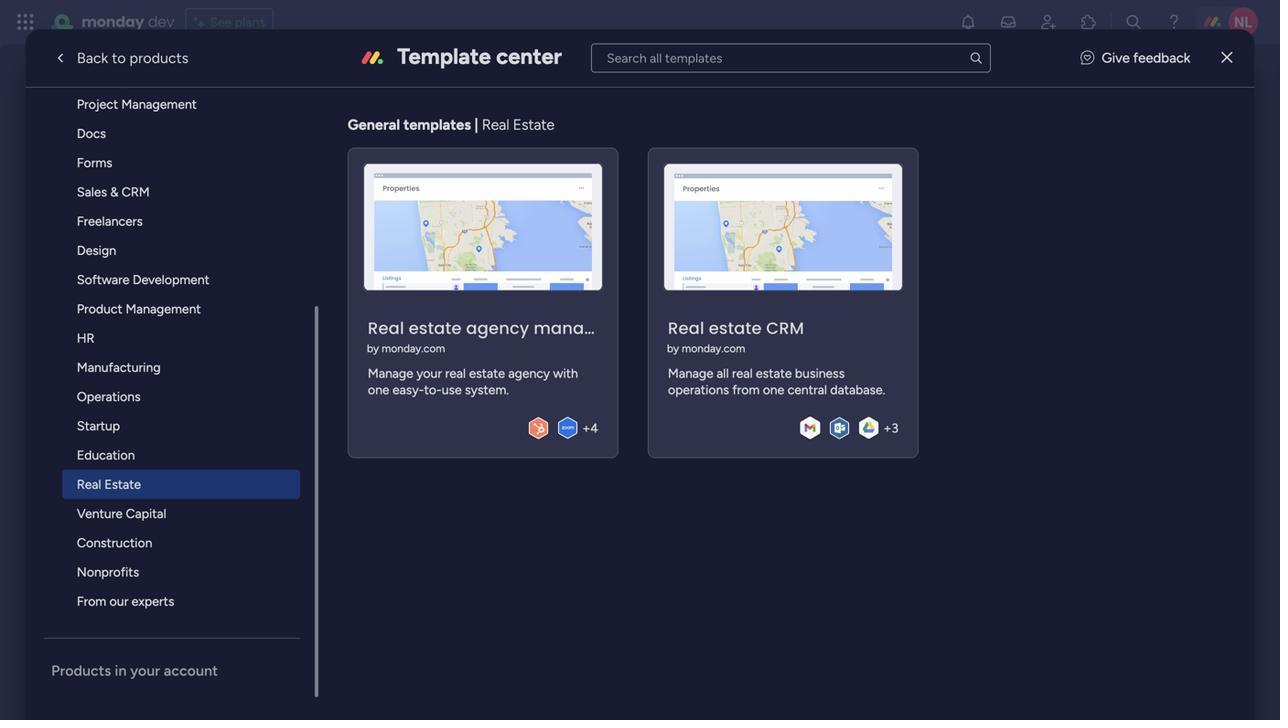 Task type: locate. For each thing, give the bounding box(es) containing it.
project management
[[77, 97, 197, 112]]

2 one from the left
[[763, 383, 784, 398]]

1 horizontal spatial crm
[[766, 317, 804, 340]]

docs
[[77, 126, 106, 141]]

system.
[[465, 383, 509, 398]]

0 vertical spatial agency
[[466, 317, 529, 340]]

real up "operations"
[[668, 317, 704, 340]]

close image
[[1221, 51, 1232, 65]]

inbox image
[[999, 13, 1017, 31]]

from
[[77, 594, 106, 610]]

select product image
[[16, 13, 35, 31]]

management down development
[[126, 301, 201, 317]]

center
[[496, 43, 562, 70]]

one right from
[[763, 383, 784, 398]]

see
[[210, 14, 232, 30]]

crm
[[122, 184, 150, 200], [766, 317, 804, 340]]

management for project management
[[121, 97, 197, 112]]

product
[[77, 301, 122, 317]]

2 real from the left
[[732, 366, 753, 382]]

template center
[[397, 43, 562, 70]]

give feedback
[[1102, 50, 1190, 66]]

1 vertical spatial your
[[130, 663, 160, 680]]

None search field
[[591, 43, 991, 73]]

one inside manage all real estate business operations from one central database.
[[763, 383, 784, 398]]

monday.com up all
[[682, 342, 745, 356]]

0 vertical spatial estate
[[513, 116, 555, 134]]

real estate agency management by monday.com
[[367, 317, 650, 356]]

management
[[534, 317, 650, 340]]

2 manage from the left
[[668, 366, 713, 382]]

estate up all
[[709, 317, 762, 340]]

1 horizontal spatial manage
[[668, 366, 713, 382]]

real up easy-
[[368, 317, 404, 340]]

estate up from
[[756, 366, 792, 382]]

0 horizontal spatial crm
[[122, 184, 150, 200]]

easy-
[[393, 383, 424, 398]]

forms
[[77, 155, 112, 171]]

real
[[445, 366, 466, 382], [732, 366, 753, 382]]

1 horizontal spatial one
[[763, 383, 784, 398]]

manage
[[368, 366, 413, 382], [668, 366, 713, 382]]

1 horizontal spatial estate
[[513, 116, 555, 134]]

your
[[417, 366, 442, 382], [130, 663, 160, 680]]

all
[[717, 366, 729, 382]]

software
[[77, 272, 129, 288]]

crm inside work management templates element
[[122, 184, 150, 200]]

2 + from the left
[[884, 421, 891, 437]]

manage up easy-
[[368, 366, 413, 382]]

construction
[[77, 536, 152, 551]]

estate right |
[[513, 116, 555, 134]]

real up use
[[445, 366, 466, 382]]

real estate crm by monday.com
[[667, 317, 804, 356]]

real inside manage your real estate agency with one easy-to-use system.
[[445, 366, 466, 382]]

crm inside real estate crm by monday.com
[[766, 317, 804, 340]]

crm up manage all real estate business operations from one central database.
[[766, 317, 804, 340]]

agency inside real estate agency management by monday.com
[[466, 317, 529, 340]]

real inside manage all real estate business operations from one central database.
[[732, 366, 753, 382]]

manage up "operations"
[[668, 366, 713, 382]]

manufacturing
[[77, 360, 161, 376]]

estate
[[513, 116, 555, 134], [104, 477, 141, 493]]

manage inside manage your real estate agency with one easy-to-use system.
[[368, 366, 413, 382]]

your up to-
[[417, 366, 442, 382]]

2 by from the left
[[667, 342, 679, 356]]

estate up to-
[[409, 317, 462, 340]]

management
[[121, 97, 197, 112], [126, 301, 201, 317]]

1 manage from the left
[[368, 366, 413, 382]]

crm for &
[[122, 184, 150, 200]]

general templates | real estate
[[348, 116, 555, 134]]

by
[[367, 342, 379, 356], [667, 342, 679, 356]]

estate up 'venture capital'
[[104, 477, 141, 493]]

v2 user feedback image
[[1081, 48, 1094, 68]]

operations
[[668, 383, 729, 398]]

1 horizontal spatial +
[[884, 421, 891, 437]]

by inside real estate agency management by monday.com
[[367, 342, 379, 356]]

see plans button
[[185, 8, 273, 36]]

1 by from the left
[[367, 342, 379, 356]]

0 horizontal spatial by
[[367, 342, 379, 356]]

1 horizontal spatial by
[[667, 342, 679, 356]]

+
[[582, 421, 590, 437], [884, 421, 891, 437]]

1 real from the left
[[445, 366, 466, 382]]

estate inside manage your real estate agency with one easy-to-use system.
[[469, 366, 505, 382]]

0 horizontal spatial monday.com
[[382, 342, 445, 356]]

agency up manage your real estate agency with one easy-to-use system.
[[466, 317, 529, 340]]

|
[[475, 116, 478, 134]]

work management templates element
[[44, 2, 315, 617]]

venture capital
[[77, 506, 166, 522]]

use
[[442, 383, 462, 398]]

real inside work management templates element
[[77, 477, 101, 493]]

manage inside manage all real estate business operations from one central database.
[[668, 366, 713, 382]]

one
[[368, 383, 389, 398], [763, 383, 784, 398]]

real up venture
[[77, 477, 101, 493]]

real inside real estate agency management by monday.com
[[368, 317, 404, 340]]

1 horizontal spatial real
[[732, 366, 753, 382]]

one left easy-
[[368, 383, 389, 398]]

management for product management
[[126, 301, 201, 317]]

estate up system. on the left bottom of page
[[469, 366, 505, 382]]

central
[[788, 383, 827, 398]]

0 vertical spatial management
[[121, 97, 197, 112]]

noah lott image
[[1229, 7, 1258, 37]]

templates
[[404, 116, 471, 134]]

1 vertical spatial crm
[[766, 317, 804, 340]]

crm right &
[[122, 184, 150, 200]]

to-
[[424, 383, 442, 398]]

0 horizontal spatial one
[[368, 383, 389, 398]]

1 horizontal spatial your
[[417, 366, 442, 382]]

1 monday.com from the left
[[382, 342, 445, 356]]

products in your account
[[51, 663, 218, 680]]

0 vertical spatial crm
[[122, 184, 150, 200]]

real inside real estate crm by monday.com
[[668, 317, 704, 340]]

development
[[133, 272, 209, 288]]

2 monday.com from the left
[[682, 342, 745, 356]]

estate inside real estate agency management by monday.com
[[409, 317, 462, 340]]

0 horizontal spatial +
[[582, 421, 590, 437]]

estate inside manage all real estate business operations from one central database.
[[756, 366, 792, 382]]

1 horizontal spatial monday.com
[[682, 342, 745, 356]]

your right in
[[130, 663, 160, 680]]

0 horizontal spatial manage
[[368, 366, 413, 382]]

1 vertical spatial agency
[[508, 366, 550, 382]]

0 horizontal spatial your
[[130, 663, 160, 680]]

agency inside manage your real estate agency with one easy-to-use system.
[[508, 366, 550, 382]]

real for agency
[[445, 366, 466, 382]]

1 + from the left
[[582, 421, 590, 437]]

1 vertical spatial estate
[[104, 477, 141, 493]]

agency left with
[[508, 366, 550, 382]]

monday dev
[[81, 11, 174, 32]]

freelancers
[[77, 214, 143, 229]]

real
[[482, 116, 509, 134], [368, 317, 404, 340], [668, 317, 704, 340], [77, 477, 101, 493]]

estate
[[409, 317, 462, 340], [709, 317, 762, 340], [469, 366, 505, 382], [756, 366, 792, 382]]

management down products
[[121, 97, 197, 112]]

real up from
[[732, 366, 753, 382]]

0 horizontal spatial real
[[445, 366, 466, 382]]

nonprofits
[[77, 565, 139, 581]]

agency
[[466, 317, 529, 340], [508, 366, 550, 382]]

in
[[115, 663, 127, 680]]

0 horizontal spatial estate
[[104, 477, 141, 493]]

monday.com up easy-
[[382, 342, 445, 356]]

monday.com inside real estate crm by monday.com
[[682, 342, 745, 356]]

1 one from the left
[[368, 383, 389, 398]]

0 vertical spatial your
[[417, 366, 442, 382]]

1 vertical spatial management
[[126, 301, 201, 317]]

invite members image
[[1039, 13, 1058, 31]]

from our experts
[[77, 594, 174, 610]]

give
[[1102, 50, 1130, 66]]

monday.com
[[382, 342, 445, 356], [682, 342, 745, 356]]

from
[[732, 383, 760, 398]]

your inside manage your real estate agency with one easy-to-use system.
[[417, 366, 442, 382]]

+ for 3
[[884, 421, 891, 437]]

experts
[[132, 594, 174, 610]]



Task type: describe. For each thing, give the bounding box(es) containing it.
manage your real estate agency with one easy-to-use system.
[[368, 366, 578, 398]]

real for real estate
[[77, 477, 101, 493]]

sales & crm
[[77, 184, 150, 200]]

software development
[[77, 272, 209, 288]]

monday
[[81, 11, 144, 32]]

feedback
[[1133, 50, 1190, 66]]

notifications image
[[959, 13, 977, 31]]

plans
[[235, 14, 265, 30]]

general
[[348, 116, 400, 134]]

products
[[129, 49, 189, 67]]

venture
[[77, 506, 123, 522]]

3
[[891, 421, 898, 437]]

our
[[109, 594, 128, 610]]

search image
[[969, 51, 983, 65]]

give feedback link
[[1081, 48, 1190, 68]]

by inside real estate crm by monday.com
[[667, 342, 679, 356]]

product management
[[77, 301, 201, 317]]

back to products button
[[37, 40, 203, 76]]

education
[[77, 448, 135, 463]]

see plans
[[210, 14, 265, 30]]

+ for 4
[[582, 421, 590, 437]]

search everything image
[[1124, 13, 1143, 31]]

real for real estate agency management by monday.com
[[368, 317, 404, 340]]

estate inside work management templates element
[[104, 477, 141, 493]]

startup
[[77, 419, 120, 434]]

hr
[[77, 331, 94, 346]]

capital
[[126, 506, 166, 522]]

real for crm
[[732, 366, 753, 382]]

monday.com inside real estate agency management by monday.com
[[382, 342, 445, 356]]

your inside heading
[[130, 663, 160, 680]]

operations
[[77, 389, 141, 405]]

manage for real estate crm
[[668, 366, 713, 382]]

products
[[51, 663, 111, 680]]

design
[[77, 243, 116, 258]]

estate inside real estate crm by monday.com
[[709, 317, 762, 340]]

products in your account heading
[[51, 662, 315, 682]]

help image
[[1165, 13, 1183, 31]]

Search all templates search field
[[591, 43, 991, 73]]

database.
[[830, 383, 885, 398]]

products in your account list box
[[44, 2, 318, 699]]

4
[[590, 421, 598, 437]]

account
[[164, 663, 218, 680]]

apps image
[[1080, 13, 1098, 31]]

one inside manage your real estate agency with one easy-to-use system.
[[368, 383, 389, 398]]

dev
[[148, 11, 174, 32]]

+ 3
[[884, 421, 898, 437]]

sales
[[77, 184, 107, 200]]

real for real estate crm by monday.com
[[668, 317, 704, 340]]

business
[[795, 366, 845, 382]]

real estate
[[77, 477, 141, 493]]

crm for estate
[[766, 317, 804, 340]]

with
[[553, 366, 578, 382]]

manage for real estate agency management
[[368, 366, 413, 382]]

&
[[110, 184, 118, 200]]

template
[[397, 43, 491, 70]]

+ 4
[[582, 421, 598, 437]]

to
[[112, 49, 126, 67]]

project
[[77, 97, 118, 112]]

back
[[77, 49, 108, 67]]

manage all real estate business operations from one central database.
[[668, 366, 885, 398]]

back to products
[[77, 49, 189, 67]]

real right |
[[482, 116, 509, 134]]



Task type: vqa. For each thing, say whether or not it's contained in the screenshot.
CRM within the work management templates element
yes



